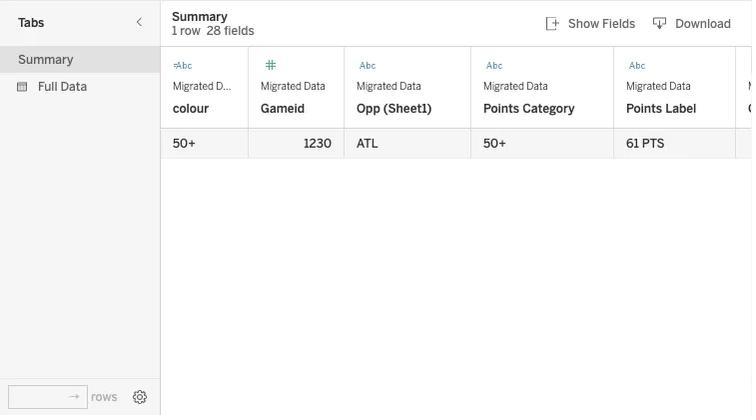 Task type: describe. For each thing, give the bounding box(es) containing it.
migrated data for points label
[[627, 80, 691, 92]]

data up label
[[670, 80, 691, 92]]

show fields button
[[537, 10, 645, 36]]

61 pts
[[627, 136, 665, 151]]

summary table element
[[0, 46, 160, 73]]

migrated data points category
[[484, 80, 575, 116]]

view data table grid
[[161, 47, 752, 416]]

migrated data for colour
[[173, 80, 238, 92]]

atl
[[357, 136, 378, 151]]

tabs
[[18, 15, 44, 29]]

number image
[[261, 56, 281, 76]]

summary for summary
[[18, 52, 73, 66]]

full data
[[38, 79, 87, 93]]

data inside migrated data points category
[[527, 80, 548, 92]]

summary 1 row  28 fields
[[172, 9, 255, 38]]

show fields
[[568, 16, 636, 31]]

migrated for gameid
[[261, 80, 302, 92]]

row group containing 50+
[[161, 129, 752, 159]]

migrated data opp (sheet1)
[[357, 80, 432, 116]]

opp
[[357, 101, 380, 116]]

rows
[[91, 390, 118, 405]]

full
[[38, 79, 58, 93]]

2 string image from the left
[[627, 56, 647, 76]]

1 string image from the left
[[357, 56, 377, 76]]

migrated inside migrated data points category
[[484, 80, 525, 92]]

61
[[627, 136, 639, 151]]

full data table element
[[0, 73, 160, 100]]

1
[[172, 23, 177, 38]]

2 string image from the left
[[484, 56, 504, 76]]

points inside migrated data points category
[[484, 101, 520, 116]]

fields
[[602, 16, 636, 31]]



Task type: vqa. For each thing, say whether or not it's contained in the screenshot.
row group to the left
yes



Task type: locate. For each thing, give the bounding box(es) containing it.
50+ down migrated data points category
[[484, 136, 506, 151]]

migrated for colour
[[173, 80, 214, 92]]

string image down row
[[173, 56, 193, 76]]

string image up migrated data opp (sheet1)
[[357, 56, 377, 76]]

1 horizontal spatial row group
[[161, 129, 752, 159]]

4 migrated from the left
[[484, 80, 525, 92]]

points label
[[627, 101, 697, 116]]

string image down "fields"
[[627, 56, 647, 76]]

migrated data up gameid
[[261, 80, 326, 92]]

3 migrated data from the left
[[627, 80, 691, 92]]

string image up migrated data points category
[[484, 56, 504, 76]]

1 vertical spatial summary
[[18, 52, 73, 66]]

0 horizontal spatial string image
[[357, 56, 377, 76]]

1 horizontal spatial points
[[627, 101, 663, 116]]

date image
[[748, 56, 752, 76]]

0 horizontal spatial migrated data
[[173, 80, 238, 92]]

data inside full data table element
[[60, 79, 87, 93]]

string image
[[357, 56, 377, 76], [627, 56, 647, 76]]

50+
[[173, 136, 196, 151], [484, 136, 506, 151]]

1 horizontal spatial string image
[[484, 56, 504, 76]]

1 horizontal spatial 50+
[[484, 136, 506, 151]]

1 50+ from the left
[[173, 136, 196, 151]]

row
[[161, 129, 752, 159]]

points left category
[[484, 101, 520, 116]]

migrated data
[[173, 80, 238, 92], [261, 80, 326, 92], [627, 80, 691, 92]]

1 migrated data from the left
[[173, 80, 238, 92]]

label
[[666, 101, 697, 116]]

row
[[180, 23, 201, 38]]

2 points from the left
[[627, 101, 663, 116]]

1230
[[304, 136, 332, 151]]

migrated down number image
[[261, 80, 302, 92]]

0 horizontal spatial string image
[[173, 56, 193, 76]]

summary for summary 1 row  28 fields
[[172, 9, 228, 23]]

data inside migrated data opp (sheet1)
[[400, 80, 421, 92]]

category
[[523, 101, 575, 116]]

0 horizontal spatial row group
[[0, 46, 160, 100]]

migrated up the points label
[[627, 80, 667, 92]]

2 horizontal spatial migrated data
[[627, 80, 691, 92]]

1 horizontal spatial string image
[[627, 56, 647, 76]]

(sheet1)
[[383, 101, 432, 116]]

data up "(sheet1)"
[[400, 80, 421, 92]]

data up category
[[527, 80, 548, 92]]

0 vertical spatial row group
[[0, 46, 160, 100]]

2 migrated from the left
[[261, 80, 302, 92]]

data up gameid
[[304, 80, 326, 92]]

data down fields
[[216, 80, 238, 92]]

1 string image from the left
[[173, 56, 193, 76]]

0 horizontal spatial 50+
[[173, 136, 196, 151]]

0 vertical spatial summary
[[172, 9, 228, 23]]

0 horizontal spatial summary
[[18, 52, 73, 66]]

1 points from the left
[[484, 101, 520, 116]]

pts
[[642, 136, 665, 151]]

rows text field
[[8, 386, 88, 410]]

3 migrated from the left
[[357, 80, 398, 92]]

row group down "(sheet1)"
[[161, 129, 752, 159]]

5 migrated from the left
[[627, 80, 667, 92]]

data
[[60, 79, 87, 93], [216, 80, 238, 92], [304, 80, 326, 92], [400, 80, 421, 92], [527, 80, 548, 92], [670, 80, 691, 92]]

gameid
[[261, 101, 305, 116]]

points
[[484, 101, 520, 116], [627, 101, 663, 116]]

fields
[[224, 23, 255, 38]]

summary inside the summary 1 row  28 fields
[[172, 9, 228, 23]]

migrated up category
[[484, 80, 525, 92]]

2 50+ from the left
[[484, 136, 506, 151]]

summary
[[172, 9, 228, 23], [18, 52, 73, 66]]

migrated data up the points label
[[627, 80, 691, 92]]

1 horizontal spatial summary
[[172, 9, 228, 23]]

points up 61 pts
[[627, 101, 663, 116]]

28
[[207, 23, 221, 38]]

show
[[568, 16, 600, 31]]

2 migrated data from the left
[[261, 80, 326, 92]]

row group
[[0, 46, 160, 100], [161, 129, 752, 159]]

row group containing summary
[[0, 46, 160, 100]]

migrated data up colour
[[173, 80, 238, 92]]

migrated for points label
[[627, 80, 667, 92]]

string image
[[173, 56, 193, 76], [484, 56, 504, 76]]

colour
[[173, 101, 209, 116]]

migrated data for gameid
[[261, 80, 326, 92]]

migrated up colour
[[173, 80, 214, 92]]

1 migrated from the left
[[173, 80, 214, 92]]

data right full
[[60, 79, 87, 93]]

row group down tabs on the top left
[[0, 46, 160, 100]]

migrated
[[173, 80, 214, 92], [261, 80, 302, 92], [357, 80, 398, 92], [484, 80, 525, 92], [627, 80, 667, 92]]

0 horizontal spatial points
[[484, 101, 520, 116]]

migrated inside migrated data opp (sheet1)
[[357, 80, 398, 92]]

1 vertical spatial row group
[[161, 129, 752, 159]]

row containing 50+
[[161, 129, 752, 159]]

1 horizontal spatial migrated data
[[261, 80, 326, 92]]

migrated up opp
[[357, 80, 398, 92]]

50+ down colour
[[173, 136, 196, 151]]



